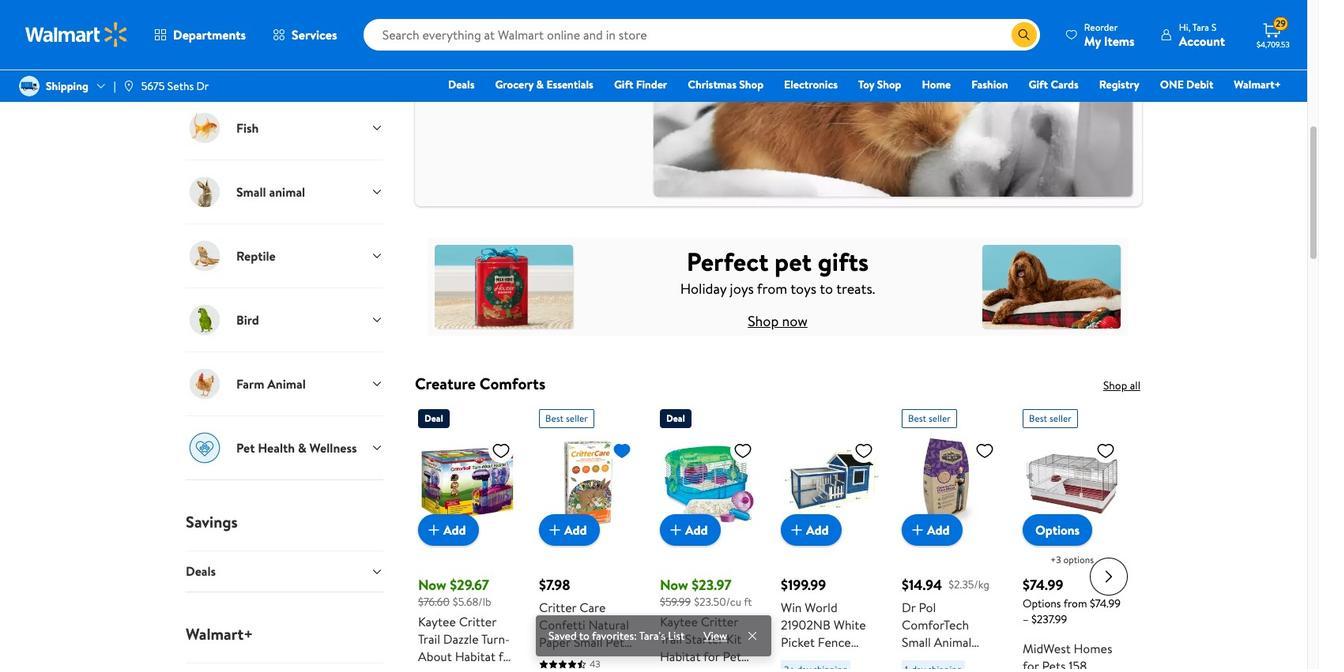 Task type: vqa. For each thing, say whether or not it's contained in the screenshot.
Report suspected stolen goods (to CA Attorney General) link
no



Task type: describe. For each thing, give the bounding box(es) containing it.
perfect
[[687, 244, 769, 279]]

christmas
[[688, 77, 737, 93]]

gift for gift cards
[[1029, 77, 1048, 93]]

3 best seller from the left
[[1029, 412, 1072, 425]]

add for $29.67
[[444, 522, 466, 539]]

kit
[[727, 631, 742, 648]]

reorder my items
[[1085, 20, 1135, 49]]

add button for $23.97
[[660, 515, 721, 546]]

best for $7.98
[[546, 412, 564, 425]]

options inside the options link
[[1036, 522, 1080, 539]]

pet health & wellness
[[236, 440, 357, 457]]

snacks.
[[434, 19, 472, 37]]

view button
[[698, 616, 734, 657]]

add button for critter
[[539, 515, 600, 546]]

registry
[[1100, 77, 1140, 93]]

Search search field
[[363, 19, 1040, 51]]

view
[[704, 628, 727, 644]]

gift finder
[[614, 77, 668, 93]]

habitat for $23.97
[[660, 648, 701, 665]]

$23.50/cu
[[694, 595, 742, 610]]

0 horizontal spatial $74.99
[[1023, 576, 1064, 595]]

options link
[[1023, 515, 1093, 546]]

shop now for the bottom shop now link
[[748, 311, 808, 331]]

+3 options
[[1051, 554, 1094, 567]]

toys inside perfect pet gifts holiday joys from toys to treats.
[[791, 279, 817, 299]]

farm
[[236, 376, 264, 393]]

joys
[[730, 279, 754, 299]]

+3
[[1051, 554, 1061, 567]]

grocery & essentials link
[[488, 76, 601, 93]]

farm animal button
[[186, 352, 383, 416]]

Walmart Site-Wide search field
[[363, 19, 1040, 51]]

your
[[465, 2, 489, 19]]

departments button
[[141, 16, 259, 54]]

comforts
[[480, 373, 546, 395]]

midwest
[[1023, 640, 1071, 658]]

s
[[1212, 20, 1217, 34]]

add to cart image for now $23.97
[[666, 521, 685, 540]]

shop for the bottom shop now link
[[748, 311, 779, 331]]

dr for $14.94
[[902, 599, 916, 617]]

small inside "$14.94 $2.35/kg dr pol comfortech small animal bedding -14lb bag"
[[902, 634, 931, 652]]

walmart image
[[25, 22, 128, 47]]

next slide for product carousel list image
[[1090, 558, 1128, 596]]

electronics link
[[777, 76, 845, 93]]

for for $29.67
[[499, 648, 515, 665]]

buddies
[[520, 2, 562, 19]]

comfortech
[[902, 617, 969, 634]]

5675
[[141, 78, 165, 94]]

seller for $14.94
[[929, 412, 951, 425]]

product group containing $7.98
[[539, 403, 638, 670]]

shop all
[[1104, 378, 1141, 394]]

21902nb
[[781, 617, 831, 634]]

animal inside dropdown button
[[267, 376, 306, 393]]

& inside dropdown button
[[298, 440, 307, 457]]

–
[[1023, 612, 1029, 628]]

saved
[[549, 629, 577, 644]]

for for $23.97
[[704, 648, 720, 665]]

midwest homes for pets 158 wabbitat deluxe rabbit home, rabbit cage, 39.5 l x 23.75 w x 19.75 h inch, maroon/white image
[[1023, 435, 1122, 534]]

2 add to cart image from the left
[[787, 521, 806, 540]]

small animal button
[[186, 160, 383, 224]]

4 add button from the left
[[781, 515, 842, 546]]

reptile button
[[186, 224, 383, 288]]

list
[[668, 629, 685, 644]]

treats.
[[837, 279, 875, 299]]

treat your little buddies to toys & snacks.
[[434, 2, 615, 37]]

midwest homes for pets 15
[[1023, 640, 1119, 670]]

pets
[[1042, 658, 1066, 670]]

0 horizontal spatial shop now link
[[434, 49, 506, 75]]

pet inside "now $29.67 $76.60 $5.68/lb kaytee critter trail dazzle turn- about habitat for pet mi"
[[418, 665, 437, 670]]

debit
[[1187, 77, 1214, 93]]

critter inside "now $29.67 $76.60 $5.68/lb kaytee critter trail dazzle turn- about habitat for pet mi"
[[459, 613, 497, 631]]

natural
[[589, 617, 629, 634]]

tara
[[1193, 20, 1210, 34]]

shop now for shop now link to the left
[[447, 54, 494, 70]]

gift finder link
[[607, 76, 675, 93]]

shop for shop now link to the left
[[447, 54, 471, 70]]

tara's
[[639, 629, 666, 644]]

christmas shop link
[[681, 76, 771, 93]]

critter inside now $23.97 $59.99 $23.50/cu ft kaytee critter trail starter kit habitat for pet gerbils, hamst
[[701, 613, 738, 631]]

-
[[950, 652, 955, 669]]

add for critter
[[564, 522, 587, 539]]

dr pol comfortech small animal bedding -14lb bag image
[[902, 435, 1001, 534]]

fashion
[[972, 77, 1008, 93]]

shop for shop all link
[[1104, 378, 1128, 394]]

kaytee inside now $23.97 $59.99 $23.50/cu ft kaytee critter trail starter kit habitat for pet gerbils, hamst
[[660, 613, 698, 631]]

add button for $29.67
[[418, 515, 479, 546]]

best for $14.94
[[908, 412, 927, 425]]

kaytee inside "now $29.67 $76.60 $5.68/lb kaytee critter trail dazzle turn- about habitat for pet mi"
[[418, 613, 456, 631]]

small animal
[[236, 184, 305, 201]]

1 horizontal spatial &
[[536, 77, 544, 93]]

perfect pet gifts. holiday joys from toys to treats. shop now. image
[[428, 238, 1128, 336]]

cards
[[1051, 77, 1079, 93]]

paper
[[539, 634, 571, 652]]

gift cards
[[1029, 77, 1079, 93]]

rabbit
[[781, 652, 817, 669]]

animal inside "$14.94 $2.35/kg dr pol comfortech small animal bedding -14lb bag"
[[934, 634, 972, 652]]

walmart+ link
[[1227, 76, 1289, 93]]

one debit link
[[1153, 76, 1221, 93]]

$2.35/kg
[[949, 577, 990, 593]]

kaytee critter trail starter kit habitat for pet gerbils, hamsters or mice image
[[660, 435, 759, 534]]

perfect pet gifts holiday joys from toys to treats.
[[680, 244, 875, 299]]

fence
[[818, 634, 851, 652]]

blue
[[781, 669, 805, 670]]

saved to favorites: tara's list
[[549, 629, 685, 644]]

add to favorites list, kaytee critter trail dazzle turn-about habitat for pet mice, hamsters or gerbils image
[[492, 441, 511, 461]]

$199.99 win world 21902nb white picket fence rabbit hutch, blue
[[781, 576, 866, 670]]

services
[[292, 26, 337, 43]]

gerbils,
[[660, 665, 702, 670]]

deals link
[[441, 76, 482, 93]]

options inside $74.99 options from $74.99 – $237.99
[[1023, 596, 1061, 612]]

health
[[258, 440, 295, 457]]

remove from favorites list, critter care confetti natural paper small pet bedding, 10 l image
[[613, 441, 632, 461]]

10
[[590, 652, 602, 669]]

now $29.67 $76.60 $5.68/lb kaytee critter trail dazzle turn- about habitat for pet mi
[[418, 576, 515, 670]]

deals inside dropdown button
[[186, 563, 216, 581]]

3 best from the left
[[1029, 412, 1048, 425]]

toy shop
[[859, 77, 902, 93]]

3 seller from the left
[[1050, 412, 1072, 425]]

treat
[[434, 2, 462, 19]]

registry link
[[1092, 76, 1147, 93]]



Task type: locate. For each thing, give the bounding box(es) containing it.
shop down the joys
[[748, 311, 779, 331]]

0 horizontal spatial best
[[546, 412, 564, 425]]

small inside dropdown button
[[236, 184, 266, 201]]

0 horizontal spatial small
[[236, 184, 266, 201]]

pet inside now $23.97 $59.99 $23.50/cu ft kaytee critter trail starter kit habitat for pet gerbils, hamst
[[723, 648, 742, 665]]

1 now from the left
[[418, 576, 447, 595]]

starter
[[685, 631, 724, 648]]

for inside midwest homes for pets 15
[[1023, 658, 1039, 670]]

creature
[[415, 373, 476, 395]]

1 vertical spatial deals
[[186, 563, 216, 581]]

2 gift from the left
[[1029, 77, 1048, 93]]

1 vertical spatial shop now link
[[748, 311, 808, 331]]

1 horizontal spatial add to cart image
[[666, 521, 685, 540]]

0 vertical spatial to
[[565, 2, 577, 19]]

14lb
[[955, 652, 976, 669]]

add to cart image up $76.60
[[425, 521, 444, 540]]

pet down "view"
[[723, 648, 742, 665]]

pet inside $7.98 critter care confetti natural paper small pet bedding, 10 l
[[606, 634, 625, 652]]

product group containing $74.99
[[1023, 403, 1122, 670]]

for
[[499, 648, 515, 665], [704, 648, 720, 665], [1023, 658, 1039, 670]]

account
[[1179, 32, 1225, 49]]

3 product group from the left
[[660, 403, 759, 670]]

pol
[[919, 599, 936, 617]]

0 vertical spatial toys
[[580, 2, 603, 19]]

add to favorites list, midwest homes for pets 158 wabbitat deluxe rabbit home, rabbit cage, 39.5 l x 23.75 w x 19.75 h inch, maroon/white image
[[1097, 441, 1116, 461]]

all
[[1130, 378, 1141, 394]]

add to cart image for $7.98
[[546, 521, 564, 540]]

0 vertical spatial walmart+
[[1234, 77, 1282, 93]]

win world 21902nb white picket fence rabbit hutch, blue image
[[781, 435, 880, 534]]

0 vertical spatial &
[[606, 2, 615, 19]]

items
[[1104, 32, 1135, 49]]

deals button
[[186, 551, 383, 592]]

deal
[[425, 412, 443, 425], [666, 412, 685, 425]]

small
[[236, 184, 266, 201], [574, 634, 603, 652], [902, 634, 931, 652]]

habitat down list
[[660, 648, 701, 665]]

now down perfect pet gifts holiday joys from toys to treats.
[[782, 311, 808, 331]]

about
[[418, 648, 452, 665]]

1 vertical spatial $74.99
[[1090, 596, 1121, 612]]

2 seller from the left
[[929, 412, 951, 425]]

favorites:
[[592, 629, 637, 644]]

deal up kaytee critter trail starter kit habitat for pet gerbils, hamsters or mice image
[[666, 412, 685, 425]]

shop all link
[[1104, 378, 1141, 394]]

2 vertical spatial to
[[579, 629, 590, 644]]

4 product group from the left
[[781, 403, 880, 670]]

add to cart image up "$14.94"
[[908, 521, 927, 540]]

dr right seths
[[196, 78, 209, 94]]

add to cart image up $7.98
[[546, 521, 564, 540]]

for down "view"
[[704, 648, 720, 665]]

$74.99 down the next slide for product carousel list image
[[1090, 596, 1121, 612]]

toys left gifts
[[791, 279, 817, 299]]

1 horizontal spatial now
[[782, 311, 808, 331]]

add for $2.35/kg
[[927, 522, 950, 539]]

toys right buddies
[[580, 2, 603, 19]]

shop now link down the joys
[[748, 311, 808, 331]]

farm animal
[[236, 376, 306, 393]]

animal
[[269, 184, 305, 201]]

0 horizontal spatial deals
[[186, 563, 216, 581]]

now up the deals link
[[474, 54, 494, 70]]

2 add button from the left
[[539, 515, 600, 546]]

0 vertical spatial from
[[757, 279, 788, 299]]

services button
[[259, 16, 351, 54]]

options up +3
[[1036, 522, 1080, 539]]

add up $199.99
[[806, 522, 829, 539]]

2 horizontal spatial for
[[1023, 658, 1039, 670]]

1 deal from the left
[[425, 412, 443, 425]]

0 horizontal spatial add to cart image
[[425, 521, 444, 540]]

3 add to cart image from the left
[[908, 521, 927, 540]]

0 vertical spatial options
[[1036, 522, 1080, 539]]

add button up "$14.94"
[[902, 515, 963, 546]]

1 add to cart image from the left
[[546, 521, 564, 540]]

1 best from the left
[[546, 412, 564, 425]]

0 horizontal spatial kaytee
[[418, 613, 456, 631]]

3 add button from the left
[[660, 515, 721, 546]]

habitat for $29.67
[[455, 648, 496, 665]]

add to favorites list, kaytee critter trail starter kit habitat for pet gerbils, hamsters or mice image
[[734, 441, 753, 461]]

essentials
[[547, 77, 594, 93]]

add to cart image
[[546, 521, 564, 540], [787, 521, 806, 540], [908, 521, 927, 540]]

best seller up midwest homes for pets 158 wabbitat deluxe rabbit home, rabbit cage, 39.5 l x 23.75 w x 19.75 h inch, maroon/white image
[[1029, 412, 1072, 425]]

options
[[1064, 554, 1094, 567]]

now for now $23.97
[[660, 576, 688, 595]]

habitat
[[455, 648, 496, 665], [660, 648, 701, 665]]

1 vertical spatial toys
[[791, 279, 817, 299]]

fashion link
[[965, 76, 1016, 93]]

shop now link up the deals link
[[434, 49, 506, 75]]

now left $23.97 at the bottom right of page
[[660, 576, 688, 595]]

1 horizontal spatial deal
[[666, 412, 685, 425]]

deal for now $23.97
[[666, 412, 685, 425]]

2 horizontal spatial add to cart image
[[908, 521, 927, 540]]

add up $29.67
[[444, 522, 466, 539]]

0 horizontal spatial habitat
[[455, 648, 496, 665]]

0 horizontal spatial animal
[[267, 376, 306, 393]]

1 horizontal spatial habitat
[[660, 648, 701, 665]]

product group
[[418, 403, 517, 670], [539, 403, 638, 670], [660, 403, 759, 670], [781, 403, 880, 670], [902, 403, 1001, 670], [1023, 403, 1122, 670]]

now $23.97 $59.99 $23.50/cu ft kaytee critter trail starter kit habitat for pet gerbils, hamst
[[660, 576, 757, 670]]

5 add from the left
[[927, 522, 950, 539]]

to right buddies
[[565, 2, 577, 19]]

toys inside treat your little buddies to toys & snacks.
[[580, 2, 603, 19]]

& right buddies
[[606, 2, 615, 19]]

1 horizontal spatial $74.99
[[1090, 596, 1121, 612]]

5 add button from the left
[[902, 515, 963, 546]]

pet down $76.60
[[418, 665, 437, 670]]

& right health
[[298, 440, 307, 457]]

$199.99
[[781, 576, 826, 595]]

add to cart image up $199.99
[[787, 521, 806, 540]]

1 horizontal spatial seller
[[929, 412, 951, 425]]

1 vertical spatial walmart+
[[186, 624, 253, 645]]

$14.94
[[902, 576, 943, 595]]

critter down $5.68/lb
[[459, 613, 497, 631]]

reptile
[[236, 248, 276, 265]]

critter inside $7.98 critter care confetti natural paper small pet bedding, 10 l
[[539, 599, 577, 617]]

1 horizontal spatial now
[[660, 576, 688, 595]]

2 habitat from the left
[[660, 648, 701, 665]]

options up midwest on the bottom right
[[1023, 596, 1061, 612]]

habitat right the about
[[455, 648, 496, 665]]

2 horizontal spatial small
[[902, 634, 931, 652]]

1 add button from the left
[[418, 515, 479, 546]]

holiday
[[680, 279, 727, 299]]

$237.99
[[1032, 612, 1068, 628]]

add button up $199.99
[[781, 515, 842, 546]]

close image
[[746, 630, 759, 642]]

1 horizontal spatial add to cart image
[[787, 521, 806, 540]]

1 trail from the left
[[418, 631, 440, 648]]

1 vertical spatial options
[[1023, 596, 1061, 612]]

add to cart image for $14.94
[[908, 521, 927, 540]]

1 product group from the left
[[418, 403, 517, 670]]

0 horizontal spatial toys
[[580, 2, 603, 19]]

$7.98
[[539, 576, 571, 595]]

departments
[[173, 26, 246, 43]]

0 horizontal spatial to
[[565, 2, 577, 19]]

product group containing now $29.67
[[418, 403, 517, 670]]

dazzle
[[443, 631, 479, 648]]

 image
[[122, 80, 135, 93]]

0 horizontal spatial deal
[[425, 412, 443, 425]]

6 product group from the left
[[1023, 403, 1122, 670]]

deals down savings
[[186, 563, 216, 581]]

dr inside "$14.94 $2.35/kg dr pol comfortech small animal bedding -14lb bag"
[[902, 599, 916, 617]]

deals
[[448, 77, 475, 93], [186, 563, 216, 581]]

shop now
[[447, 54, 494, 70], [748, 311, 808, 331]]

savings
[[186, 512, 238, 533]]

1 horizontal spatial best
[[908, 412, 927, 425]]

confetti
[[539, 617, 586, 634]]

1 vertical spatial to
[[820, 279, 833, 299]]

1 horizontal spatial animal
[[934, 634, 972, 652]]

gift left cards
[[1029, 77, 1048, 93]]

pet
[[775, 244, 812, 279]]

toy shop link
[[851, 76, 909, 93]]

best seller for $7.98
[[546, 412, 588, 425]]

0 vertical spatial now
[[474, 54, 494, 70]]

small inside $7.98 critter care confetti natural paper small pet bedding, 10 l
[[574, 634, 603, 652]]

add button for $2.35/kg
[[902, 515, 963, 546]]

kaytee down $76.60
[[418, 613, 456, 631]]

best up midwest homes for pets 158 wabbitat deluxe rabbit home, rabbit cage, 39.5 l x 23.75 w x 19.75 h inch, maroon/white image
[[1029, 412, 1048, 425]]

for right dazzle
[[499, 648, 515, 665]]

creature comforts
[[415, 373, 546, 395]]

add
[[444, 522, 466, 539], [564, 522, 587, 539], [685, 522, 708, 539], [806, 522, 829, 539], [927, 522, 950, 539]]

add button up $7.98
[[539, 515, 600, 546]]

christmas shop
[[688, 77, 764, 93]]

1 horizontal spatial trail
[[660, 631, 682, 648]]

seller
[[566, 412, 588, 425], [929, 412, 951, 425], [1050, 412, 1072, 425]]

1 horizontal spatial best seller
[[908, 412, 951, 425]]

1 horizontal spatial deals
[[448, 77, 475, 93]]

add up "$14.94"
[[927, 522, 950, 539]]

$59.99
[[660, 595, 691, 610]]

bird button
[[186, 288, 383, 352]]

2 kaytee from the left
[[660, 613, 698, 631]]

critter care confetti natural paper small pet bedding, 10 l image
[[539, 435, 638, 534]]

1 horizontal spatial to
[[579, 629, 590, 644]]

0 horizontal spatial critter
[[459, 613, 497, 631]]

shop right 'christmas'
[[739, 77, 764, 93]]

trail inside "now $29.67 $76.60 $5.68/lb kaytee critter trail dazzle turn- about habitat for pet mi"
[[418, 631, 440, 648]]

for left the pets
[[1023, 658, 1039, 670]]

small left the "l"
[[574, 634, 603, 652]]

shop left all
[[1104, 378, 1128, 394]]

1 horizontal spatial from
[[1064, 596, 1088, 612]]

1 horizontal spatial gift
[[1029, 77, 1048, 93]]

seller up 'critter care confetti natural paper small pet bedding, 10 l' image
[[566, 412, 588, 425]]

0 vertical spatial animal
[[267, 376, 306, 393]]

1 horizontal spatial critter
[[539, 599, 577, 617]]

best seller
[[546, 412, 588, 425], [908, 412, 951, 425], [1029, 412, 1072, 425]]

0 horizontal spatial now
[[418, 576, 447, 595]]

kaytee down the $59.99
[[660, 613, 698, 631]]

1 add to cart image from the left
[[425, 521, 444, 540]]

2 deal from the left
[[666, 412, 685, 425]]

1 vertical spatial shop now
[[748, 311, 808, 331]]

$74.99 options from $74.99 – $237.99
[[1023, 576, 1121, 628]]

0 horizontal spatial seller
[[566, 412, 588, 425]]

now left $29.67
[[418, 576, 447, 595]]

0 vertical spatial $74.99
[[1023, 576, 1064, 595]]

gift
[[614, 77, 634, 93], [1029, 77, 1048, 93]]

2 horizontal spatial critter
[[701, 613, 738, 631]]

seller for $7.98
[[566, 412, 588, 425]]

to left treats.
[[820, 279, 833, 299]]

dr for 5675
[[196, 78, 209, 94]]

add up $23.97 at the bottom right of page
[[685, 522, 708, 539]]

bedding
[[902, 652, 947, 669]]

dr
[[196, 78, 209, 94], [902, 599, 916, 617]]

0 horizontal spatial add to cart image
[[546, 521, 564, 540]]

hutch,
[[820, 652, 857, 669]]

1 horizontal spatial for
[[704, 648, 720, 665]]

1 horizontal spatial toys
[[791, 279, 817, 299]]

world
[[805, 599, 838, 617]]

add to favorites list, win world 21902nb white picket fence rabbit hutch, blue image
[[855, 441, 874, 461]]

product group containing $14.94
[[902, 403, 1001, 670]]

0 horizontal spatial gift
[[614, 77, 634, 93]]

0 horizontal spatial best seller
[[546, 412, 588, 425]]

2 vertical spatial &
[[298, 440, 307, 457]]

3 add from the left
[[685, 522, 708, 539]]

pet right 10
[[606, 634, 625, 652]]

habitat inside "now $29.67 $76.60 $5.68/lb kaytee critter trail dazzle turn- about habitat for pet mi"
[[455, 648, 496, 665]]

1 vertical spatial dr
[[902, 599, 916, 617]]

1 add from the left
[[444, 522, 466, 539]]

product group containing $199.99
[[781, 403, 880, 670]]

shop now up the deals link
[[447, 54, 494, 70]]

0 vertical spatial shop now link
[[434, 49, 506, 75]]

2 product group from the left
[[539, 403, 638, 670]]

2 trail from the left
[[660, 631, 682, 648]]

from right the joys
[[757, 279, 788, 299]]

trail inside now $23.97 $59.99 $23.50/cu ft kaytee critter trail starter kit habitat for pet gerbils, hamst
[[660, 631, 682, 648]]

gift cards link
[[1022, 76, 1086, 93]]

1 horizontal spatial kaytee
[[660, 613, 698, 631]]

1 vertical spatial animal
[[934, 634, 972, 652]]

0 horizontal spatial &
[[298, 440, 307, 457]]

0 horizontal spatial now
[[474, 54, 494, 70]]

1 vertical spatial from
[[1064, 596, 1088, 612]]

homes
[[1074, 640, 1113, 658]]

gift left "finder"
[[614, 77, 634, 93]]

now
[[474, 54, 494, 70], [782, 311, 808, 331]]

0 horizontal spatial for
[[499, 648, 515, 665]]

0 vertical spatial shop now
[[447, 54, 494, 70]]

0 horizontal spatial from
[[757, 279, 788, 299]]

1 horizontal spatial small
[[574, 634, 603, 652]]

now inside now $23.97 $59.99 $23.50/cu ft kaytee critter trail starter kit habitat for pet gerbils, hamst
[[660, 576, 688, 595]]

add up $7.98
[[564, 522, 587, 539]]

best seller for $14.94
[[908, 412, 951, 425]]

1 gift from the left
[[614, 77, 634, 93]]

add button up $23.97 at the bottom right of page
[[660, 515, 721, 546]]

now inside "now $29.67 $76.60 $5.68/lb kaytee critter trail dazzle turn- about habitat for pet mi"
[[418, 576, 447, 595]]

now for now $29.67
[[418, 576, 447, 595]]

to inside treat your little buddies to toys & snacks.
[[565, 2, 577, 19]]

white
[[834, 617, 866, 634]]

$14.94 $2.35/kg dr pol comfortech small animal bedding -14lb bag
[[902, 576, 1000, 669]]

4 add from the left
[[806, 522, 829, 539]]

best seller up dr pol comfortech small animal bedding -14lb bag image
[[908, 412, 951, 425]]

seller up midwest homes for pets 158 wabbitat deluxe rabbit home, rabbit cage, 39.5 l x 23.75 w x 19.75 h inch, maroon/white image
[[1050, 412, 1072, 425]]

kaytee
[[418, 613, 456, 631], [660, 613, 698, 631]]

best up dr pol comfortech small animal bedding -14lb bag image
[[908, 412, 927, 425]]

5 product group from the left
[[902, 403, 1001, 670]]

add to cart image for now $29.67
[[425, 521, 444, 540]]

1 seller from the left
[[566, 412, 588, 425]]

picket
[[781, 634, 815, 652]]

2 best seller from the left
[[908, 412, 951, 425]]

search icon image
[[1018, 28, 1031, 41]]

now for the bottom shop now link
[[782, 311, 808, 331]]

seller up dr pol comfortech small animal bedding -14lb bag image
[[929, 412, 951, 425]]

bedding,
[[539, 652, 587, 669]]

2 add to cart image from the left
[[666, 521, 685, 540]]

$74.99 down +3
[[1023, 576, 1064, 595]]

habitat inside now $23.97 $59.99 $23.50/cu ft kaytee critter trail starter kit habitat for pet gerbils, hamst
[[660, 648, 701, 665]]

shop right toy on the top right of page
[[877, 77, 902, 93]]

add to favorites list, dr pol comfortech small animal bedding -14lb bag image
[[976, 441, 995, 461]]

now for shop now link to the left
[[474, 54, 494, 70]]

from down +3 options
[[1064, 596, 1088, 612]]

deal for now $29.67
[[425, 412, 443, 425]]

1 horizontal spatial shop now link
[[748, 311, 808, 331]]

small left animal
[[236, 184, 266, 201]]

 image
[[19, 76, 40, 96]]

& right grocery
[[536, 77, 544, 93]]

critter down $7.98
[[539, 599, 577, 617]]

2 horizontal spatial &
[[606, 2, 615, 19]]

2 horizontal spatial seller
[[1050, 412, 1072, 425]]

for inside "now $29.67 $76.60 $5.68/lb kaytee critter trail dazzle turn- about habitat for pet mi"
[[499, 648, 515, 665]]

shop now down the joys
[[748, 311, 808, 331]]

0 vertical spatial dr
[[196, 78, 209, 94]]

0 horizontal spatial shop now
[[447, 54, 494, 70]]

deal down creature
[[425, 412, 443, 425]]

best seller down comforts
[[546, 412, 588, 425]]

1 kaytee from the left
[[418, 613, 456, 631]]

reorder
[[1085, 20, 1118, 34]]

finder
[[636, 77, 668, 93]]

to right 'saved' at the bottom left
[[579, 629, 590, 644]]

5675 seths dr
[[141, 78, 209, 94]]

one debit
[[1160, 77, 1214, 93]]

dr left pol
[[902, 599, 916, 617]]

pet inside dropdown button
[[236, 440, 255, 457]]

2 horizontal spatial best
[[1029, 412, 1048, 425]]

add for $23.97
[[685, 522, 708, 539]]

$23.97
[[692, 576, 732, 595]]

2 add from the left
[[564, 522, 587, 539]]

& inside treat your little buddies to toys & snacks.
[[606, 2, 615, 19]]

shop up the deals link
[[447, 54, 471, 70]]

from inside perfect pet gifts holiday joys from toys to treats.
[[757, 279, 788, 299]]

2 now from the left
[[660, 576, 688, 595]]

1 horizontal spatial shop now
[[748, 311, 808, 331]]

gift for gift finder
[[614, 77, 634, 93]]

from inside $74.99 options from $74.99 – $237.99
[[1064, 596, 1088, 612]]

pet
[[236, 440, 255, 457], [606, 634, 625, 652], [723, 648, 742, 665], [418, 665, 437, 670]]

0 horizontal spatial trail
[[418, 631, 440, 648]]

trail left dazzle
[[418, 631, 440, 648]]

product group containing now $23.97
[[660, 403, 759, 670]]

to inside perfect pet gifts holiday joys from toys to treats.
[[820, 279, 833, 299]]

best down comforts
[[546, 412, 564, 425]]

add to cart image up the $59.99
[[666, 521, 685, 540]]

1 vertical spatial now
[[782, 311, 808, 331]]

0 vertical spatial deals
[[448, 77, 475, 93]]

to
[[565, 2, 577, 19], [820, 279, 833, 299], [579, 629, 590, 644]]

trail
[[418, 631, 440, 648], [660, 631, 682, 648]]

2 best from the left
[[908, 412, 927, 425]]

0 horizontal spatial walmart+
[[186, 624, 253, 645]]

kaytee critter trail dazzle turn-about habitat for pet mice, hamsters or gerbils image
[[418, 435, 517, 534]]

little
[[492, 2, 517, 19]]

for inside now $23.97 $59.99 $23.50/cu ft kaytee critter trail starter kit habitat for pet gerbils, hamst
[[704, 648, 720, 665]]

pet left health
[[236, 440, 255, 457]]

2 horizontal spatial best seller
[[1029, 412, 1072, 425]]

2 horizontal spatial to
[[820, 279, 833, 299]]

1 horizontal spatial dr
[[902, 599, 916, 617]]

small down pol
[[902, 634, 931, 652]]

0 horizontal spatial dr
[[196, 78, 209, 94]]

1 habitat from the left
[[455, 648, 496, 665]]

deals left grocery
[[448, 77, 475, 93]]

1 best seller from the left
[[546, 412, 588, 425]]

trail up the gerbils, at bottom right
[[660, 631, 682, 648]]

add button up $29.67
[[418, 515, 479, 546]]

1 vertical spatial &
[[536, 77, 544, 93]]

$76.60
[[418, 595, 450, 610]]

home
[[922, 77, 951, 93]]

care
[[580, 599, 606, 617]]

add to cart image
[[425, 521, 444, 540], [666, 521, 685, 540]]

1 horizontal spatial walmart+
[[1234, 77, 1282, 93]]

critter down $23.50/cu
[[701, 613, 738, 631]]



